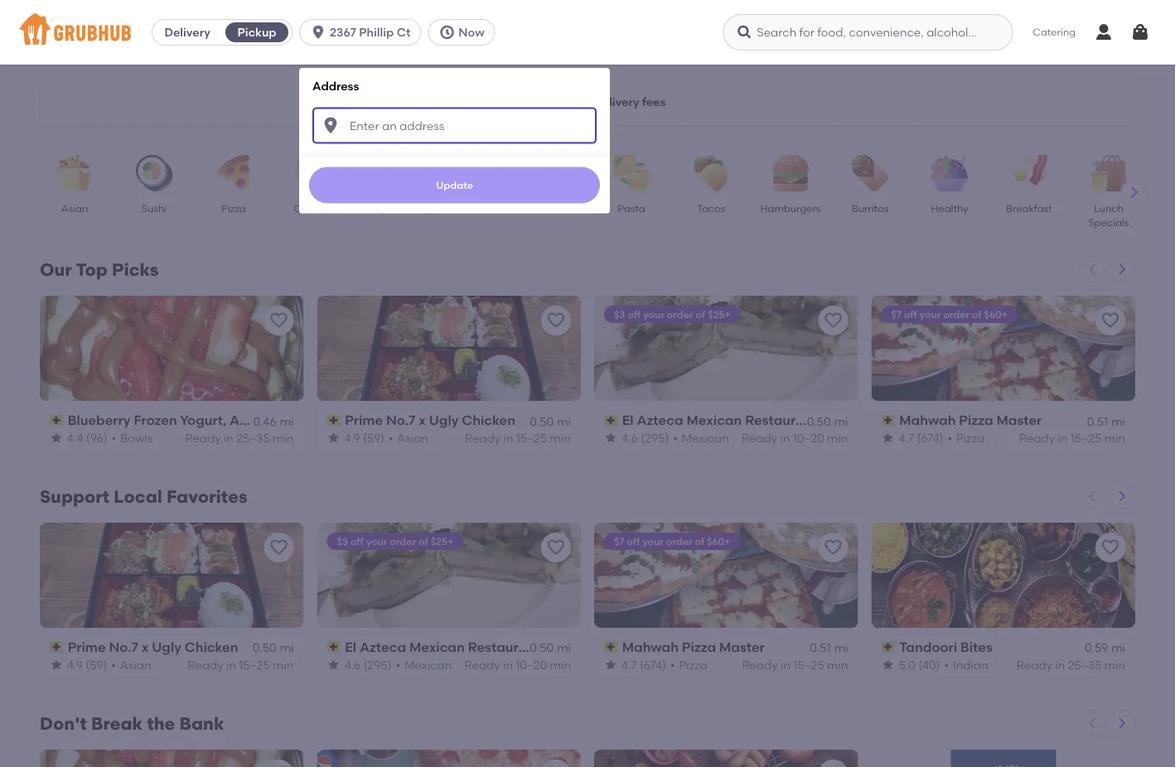 Task type: locate. For each thing, give the bounding box(es) containing it.
pizza image
[[205, 155, 263, 191]]

caret right icon image
[[1128, 186, 1141, 199], [1115, 263, 1129, 276], [1115, 490, 1129, 503], [1115, 717, 1129, 730]]

healthy
[[931, 202, 968, 214]]

grubhub plus flag logo image
[[509, 94, 529, 110]]

$7
[[891, 308, 902, 320], [614, 535, 624, 547]]

0 horizontal spatial svg image
[[439, 24, 455, 41]]

1 vertical spatial no.7
[[109, 639, 138, 655]]

1 vertical spatial $3 off your order of $25+
[[337, 535, 453, 547]]

25–35 down 0.59 at bottom right
[[1068, 658, 1102, 672]]

subscription pass image for prime no.7 x ugly chicken
[[50, 642, 64, 653]]

asian image
[[46, 155, 104, 191]]

10–20
[[793, 431, 824, 445], [516, 658, 547, 672]]

update button
[[309, 167, 600, 204]]

0 vertical spatial ready in 10–20 min
[[742, 431, 848, 445]]

0 vertical spatial (674)
[[917, 431, 943, 445]]

1 vertical spatial caret left icon image
[[1086, 490, 1099, 503]]

caret left icon image for don't break the bank
[[1086, 717, 1099, 730]]

1 horizontal spatial 4.7 (674)
[[899, 431, 943, 445]]

mexican
[[532, 202, 572, 214], [687, 412, 742, 428], [682, 431, 729, 445], [409, 639, 465, 655], [405, 658, 452, 672]]

now button
[[428, 19, 502, 46]]

0 horizontal spatial x
[[141, 639, 149, 655]]

1 horizontal spatial 4.6 (295)
[[622, 431, 669, 445]]

0.46 mi
[[253, 414, 294, 428]]

(40)
[[918, 658, 940, 672]]

bowls
[[120, 431, 153, 445]]

1 vertical spatial ready in 25–35 min
[[1017, 658, 1125, 672]]

1 vertical spatial master
[[719, 639, 765, 655]]

of
[[696, 308, 705, 320], [972, 308, 982, 320], [419, 535, 428, 547], [695, 535, 705, 547]]

1 vertical spatial (674)
[[640, 658, 666, 672]]

address
[[313, 79, 359, 93]]

(295)
[[641, 431, 669, 445], [364, 658, 392, 672]]

x
[[419, 412, 426, 428], [141, 639, 149, 655]]

master
[[997, 412, 1042, 428], [719, 639, 765, 655]]

0 horizontal spatial 4.6 (295)
[[344, 658, 392, 672]]

25–35 down 0.46
[[236, 431, 270, 445]]

0 horizontal spatial no.7
[[109, 639, 138, 655]]

italian image
[[443, 155, 501, 191]]

4.7 (674)
[[899, 431, 943, 445], [622, 658, 666, 672]]

ready in 25–35 min
[[185, 431, 294, 445], [1017, 658, 1125, 672]]

2 caret left icon image from the top
[[1086, 490, 1099, 503]]

svg image
[[1130, 22, 1150, 42], [439, 24, 455, 41]]

break
[[91, 713, 143, 734]]

delivery
[[595, 95, 639, 109]]

0 vertical spatial el azteca mexican restaurant-mahwah
[[622, 412, 880, 428]]

1 horizontal spatial $25+
[[708, 308, 731, 320]]

1 horizontal spatial • asian
[[389, 431, 429, 445]]

chinese image
[[284, 155, 342, 191]]

prime no.7 x ugly chicken
[[345, 412, 515, 428], [68, 639, 238, 655]]

restaurant-
[[745, 412, 823, 428], [468, 639, 546, 655]]

1 vertical spatial prime no.7 x ugly chicken
[[68, 639, 238, 655]]

$7 off your order of $60+
[[891, 308, 1008, 320], [614, 535, 730, 547]]

tacos image
[[682, 155, 740, 191]]

0 vertical spatial x
[[419, 412, 426, 428]]

0 vertical spatial $25+
[[708, 308, 731, 320]]

0 vertical spatial prime
[[345, 412, 383, 428]]

0 horizontal spatial prime
[[68, 639, 106, 655]]

our
[[40, 259, 72, 281]]

caret left icon image
[[1086, 263, 1099, 276], [1086, 490, 1099, 503], [1086, 717, 1099, 730]]

1 horizontal spatial svg image
[[1130, 22, 1150, 42]]

$60+
[[984, 308, 1008, 320], [707, 535, 730, 547]]

mexican image
[[523, 155, 581, 191]]

asian
[[61, 202, 88, 214], [397, 431, 429, 445], [120, 658, 151, 672]]

delivery
[[164, 25, 210, 39]]

$3
[[614, 308, 625, 320], [337, 535, 348, 547]]

mi
[[280, 414, 294, 428], [557, 414, 571, 428], [834, 414, 848, 428], [1111, 414, 1125, 428], [280, 641, 294, 655], [557, 641, 571, 655], [834, 641, 848, 655], [1111, 641, 1125, 655]]

japanese
[[369, 202, 417, 214]]

1 horizontal spatial 4.9
[[344, 431, 360, 445]]

1 horizontal spatial 25–35
[[1068, 658, 1102, 672]]

•
[[112, 431, 116, 445], [389, 431, 393, 445], [673, 431, 678, 445], [948, 431, 952, 445], [111, 658, 116, 672], [396, 658, 400, 672], [670, 658, 675, 672], [944, 658, 949, 672]]

azteca
[[637, 412, 683, 428], [360, 639, 406, 655]]

1 horizontal spatial master
[[997, 412, 1042, 428]]

mahwah
[[823, 412, 880, 428], [899, 412, 956, 428], [546, 639, 603, 655], [622, 639, 679, 655]]

1 horizontal spatial 4.7
[[899, 431, 914, 445]]

• bowls
[[112, 431, 153, 445]]

1 horizontal spatial 0.51 mi
[[1087, 414, 1125, 428]]

pasta
[[618, 202, 645, 214]]

italian
[[457, 202, 488, 214]]

(59)
[[363, 431, 384, 445], [86, 658, 107, 672]]

jersey mike's subs logo image
[[951, 750, 1056, 767]]

0 horizontal spatial azteca
[[360, 639, 406, 655]]

1 horizontal spatial ready in 25–35 min
[[1017, 658, 1125, 672]]

1 vertical spatial mahwah pizza master
[[622, 639, 765, 655]]

0 vertical spatial 4.7 (674)
[[899, 431, 943, 445]]

• asian
[[389, 431, 429, 445], [111, 658, 151, 672]]

1 vertical spatial $60+
[[707, 535, 730, 547]]

el azteca mexican restaurant-mahwah
[[622, 412, 880, 428], [345, 639, 603, 655]]

0 horizontal spatial 25–35
[[236, 431, 270, 445]]

25–35 for 0.59 mi
[[1068, 658, 1102, 672]]

unlock $0 delivery fees
[[536, 95, 666, 109]]

1 vertical spatial • mexican
[[396, 658, 452, 672]]

0.59
[[1085, 641, 1108, 655]]

mahwah pizza master
[[899, 412, 1042, 428], [622, 639, 765, 655]]

1 vertical spatial asian
[[397, 431, 429, 445]]

25–35
[[236, 431, 270, 445], [1068, 658, 1102, 672]]

0.59 mi
[[1085, 641, 1125, 655]]

1 horizontal spatial restaurant-
[[745, 412, 823, 428]]

0 vertical spatial ready in 25–35 min
[[185, 431, 294, 445]]

1 vertical spatial ugly
[[152, 639, 181, 655]]

1 vertical spatial 4.6 (295)
[[344, 658, 392, 672]]

1 horizontal spatial (59)
[[363, 431, 384, 445]]

1 horizontal spatial (674)
[[917, 431, 943, 445]]

1 vertical spatial ready in 10–20 min
[[464, 658, 571, 672]]

0 horizontal spatial 0.51
[[810, 641, 831, 655]]

0.50
[[530, 414, 554, 428], [807, 414, 831, 428], [252, 641, 277, 655], [530, 641, 554, 655]]

1 vertical spatial el azteca mexican restaurant-mahwah
[[345, 639, 603, 655]]

0.51
[[1087, 414, 1108, 428], [810, 641, 831, 655]]

min
[[273, 431, 294, 445], [550, 431, 571, 445], [827, 431, 848, 445], [1104, 431, 1125, 445], [273, 658, 294, 672], [550, 658, 571, 672], [827, 658, 848, 672], [1104, 658, 1125, 672]]

0 horizontal spatial $60+
[[707, 535, 730, 547]]

1 vertical spatial el
[[345, 639, 356, 655]]

support local favorites
[[40, 486, 247, 508]]

4.6
[[622, 431, 638, 445], [344, 658, 361, 672]]

0 vertical spatial 4.9
[[344, 431, 360, 445]]

0.50 mi
[[530, 414, 571, 428], [807, 414, 848, 428], [252, 641, 294, 655], [530, 641, 571, 655]]

top
[[76, 259, 108, 281]]

0 horizontal spatial 4.7
[[622, 658, 637, 672]]

0 horizontal spatial • asian
[[111, 658, 151, 672]]

1 horizontal spatial ready in 10–20 min
[[742, 431, 848, 445]]

2367
[[330, 25, 356, 39]]

0 horizontal spatial 0.51 mi
[[810, 641, 848, 655]]

(674)
[[917, 431, 943, 445], [640, 658, 666, 672]]

1 vertical spatial • pizza
[[670, 658, 707, 672]]

burritos
[[852, 202, 889, 214]]

0 horizontal spatial (59)
[[86, 658, 107, 672]]

0 vertical spatial no.7
[[386, 412, 415, 428]]

2 vertical spatial asian
[[120, 658, 151, 672]]

el
[[622, 412, 634, 428], [345, 639, 356, 655]]

0 horizontal spatial $3
[[337, 535, 348, 547]]

ugly
[[429, 412, 459, 428], [152, 639, 181, 655]]

4.7
[[899, 431, 914, 445], [622, 658, 637, 672]]

japanese image
[[364, 155, 422, 191]]

your
[[643, 308, 665, 320], [920, 308, 941, 320], [366, 535, 387, 547], [642, 535, 664, 547]]

0.51 mi
[[1087, 414, 1125, 428], [810, 641, 848, 655]]

$25+
[[708, 308, 731, 320], [431, 535, 453, 547]]

ready in 25–35 min down 0.46
[[185, 431, 294, 445]]

1 vertical spatial 10–20
[[516, 658, 547, 672]]

1 horizontal spatial • mexican
[[673, 431, 729, 445]]

subscription pass image
[[327, 415, 342, 426], [604, 415, 619, 426], [881, 415, 896, 426], [327, 642, 342, 653]]

0 vertical spatial ugly
[[429, 412, 459, 428]]

ready in 25–35 min down 0.59 at bottom right
[[1017, 658, 1125, 672]]

1 vertical spatial 4.7 (674)
[[622, 658, 666, 672]]

svg image
[[310, 24, 327, 41], [736, 24, 753, 41], [321, 116, 341, 136]]

ready in 15–25 min
[[465, 431, 571, 445], [1019, 431, 1125, 445], [188, 658, 294, 672], [742, 658, 848, 672]]

1 vertical spatial 0.51
[[810, 641, 831, 655]]

0 vertical spatial chicken
[[462, 412, 515, 428]]

4.6 (295)
[[622, 431, 669, 445], [344, 658, 392, 672]]

0 vertical spatial • asian
[[389, 431, 429, 445]]

15–25
[[516, 431, 547, 445], [1071, 431, 1102, 445], [239, 658, 270, 672], [793, 658, 824, 672]]

1 vertical spatial 4.9 (59)
[[67, 658, 107, 672]]

1 vertical spatial restaurant-
[[468, 639, 546, 655]]

1 caret left icon image from the top
[[1086, 263, 1099, 276]]

off
[[628, 308, 641, 320], [904, 308, 917, 320], [350, 535, 364, 547], [627, 535, 640, 547]]

ready
[[185, 431, 221, 445], [465, 431, 501, 445], [742, 431, 777, 445], [1019, 431, 1055, 445], [188, 658, 223, 672], [464, 658, 500, 672], [742, 658, 778, 672], [1017, 658, 1053, 672]]

save this restaurant image
[[546, 311, 566, 331], [1101, 311, 1120, 331], [269, 538, 289, 558], [823, 538, 843, 558], [269, 765, 289, 767], [823, 765, 843, 767]]

3 caret left icon image from the top
[[1086, 717, 1099, 730]]

1 horizontal spatial el
[[622, 412, 634, 428]]

the
[[147, 713, 175, 734]]

2367 phillip ct
[[330, 25, 410, 39]]

2367 phillip ct button
[[299, 19, 428, 46]]

1 horizontal spatial 10–20
[[793, 431, 824, 445]]

1 horizontal spatial $3
[[614, 308, 625, 320]]

0 vertical spatial 4.6 (295)
[[622, 431, 669, 445]]

0 horizontal spatial (674)
[[640, 658, 666, 672]]

1 vertical spatial (295)
[[364, 658, 392, 672]]

save this restaurant image
[[269, 311, 289, 331], [823, 311, 843, 331], [546, 538, 566, 558], [1101, 538, 1120, 558], [546, 765, 566, 767], [1101, 765, 1120, 767]]

save this restaurant button
[[264, 306, 294, 336], [541, 306, 571, 336], [818, 306, 848, 336], [1096, 306, 1125, 336], [264, 533, 294, 563], [541, 533, 571, 563], [818, 533, 848, 563], [1096, 533, 1125, 563], [264, 760, 294, 767], [541, 760, 571, 767], [818, 760, 848, 767], [1096, 760, 1125, 767]]

don't break the bank
[[40, 713, 224, 734]]

subscription pass image
[[50, 415, 64, 426], [50, 642, 64, 653], [604, 642, 619, 653], [881, 642, 896, 653]]

0 horizontal spatial $25+
[[431, 535, 453, 547]]

star icon image
[[50, 432, 63, 445], [327, 432, 340, 445], [604, 432, 617, 445], [881, 432, 895, 445], [50, 659, 63, 672], [327, 659, 340, 672], [604, 659, 617, 672], [881, 659, 895, 672]]

1 vertical spatial • asian
[[111, 658, 151, 672]]

ready in 25–35 min for 0.46 mi
[[185, 431, 294, 445]]

0 horizontal spatial 10–20
[[516, 658, 547, 672]]

0 horizontal spatial mahwah pizza master
[[622, 639, 765, 655]]

sushi image
[[125, 155, 183, 191]]

1 horizontal spatial x
[[419, 412, 426, 428]]

pizza
[[222, 202, 246, 214], [959, 412, 993, 428], [956, 431, 985, 445], [682, 639, 716, 655], [679, 658, 707, 672]]

(96)
[[86, 431, 108, 445]]

0 horizontal spatial ready in 25–35 min
[[185, 431, 294, 445]]

4.9
[[344, 431, 360, 445], [67, 658, 83, 672]]

1 vertical spatial 4.7
[[622, 658, 637, 672]]

1 horizontal spatial asian
[[120, 658, 151, 672]]

0 horizontal spatial prime no.7 x ugly chicken
[[68, 639, 238, 655]]

ready in 25–35 min for 0.59 mi
[[1017, 658, 1125, 672]]

healthy image
[[921, 155, 979, 191]]

$3 off your order of $25+
[[614, 308, 731, 320], [337, 535, 453, 547]]



Task type: describe. For each thing, give the bounding box(es) containing it.
0 horizontal spatial (295)
[[364, 658, 392, 672]]

chinese
[[294, 202, 333, 214]]

don't
[[40, 713, 87, 734]]

1 vertical spatial 0.51 mi
[[810, 641, 848, 655]]

1 horizontal spatial mahwah pizza master
[[899, 412, 1042, 428]]

tandoori
[[899, 639, 957, 655]]

main navigation navigation
[[0, 0, 1175, 767]]

pickup
[[238, 25, 276, 39]]

lunch specials image
[[1080, 155, 1138, 191]]

0 horizontal spatial asian
[[61, 202, 88, 214]]

caret left icon image for our top picks
[[1086, 263, 1099, 276]]

4.4
[[67, 431, 83, 445]]

specials
[[1089, 217, 1129, 229]]

0 vertical spatial (59)
[[363, 431, 384, 445]]

5.0 (40)
[[899, 658, 940, 672]]

0 horizontal spatial • pizza
[[670, 658, 707, 672]]

0 horizontal spatial $7
[[614, 535, 624, 547]]

1 horizontal spatial $60+
[[984, 308, 1008, 320]]

1 vertical spatial prime
[[68, 639, 106, 655]]

1 horizontal spatial azteca
[[637, 412, 683, 428]]

lunch specials
[[1089, 202, 1129, 229]]

5.0
[[899, 658, 916, 672]]

svg image inside now button
[[439, 24, 455, 41]]

0 horizontal spatial restaurant-
[[468, 639, 546, 655]]

1 vertical spatial $25+
[[431, 535, 453, 547]]

0 vertical spatial $7
[[891, 308, 902, 320]]

4.4 (96)
[[67, 431, 108, 445]]

0 horizontal spatial $3 off your order of $25+
[[337, 535, 453, 547]]

hamburgers
[[760, 202, 821, 214]]

• indian
[[944, 658, 988, 672]]

hamburgers image
[[762, 155, 820, 191]]

0 horizontal spatial master
[[719, 639, 765, 655]]

ct
[[397, 25, 410, 39]]

0 horizontal spatial ugly
[[152, 639, 181, 655]]

1 horizontal spatial el azteca mexican restaurant-mahwah
[[622, 412, 880, 428]]

caret right icon image for our top picks
[[1115, 263, 1129, 276]]

bank
[[179, 713, 224, 734]]

0 horizontal spatial chicken
[[185, 639, 238, 655]]

breakfast
[[1006, 202, 1052, 214]]

2 horizontal spatial asian
[[397, 431, 429, 445]]

our top picks
[[40, 259, 159, 281]]

1 horizontal spatial ugly
[[429, 412, 459, 428]]

caret left icon image for support local favorites
[[1086, 490, 1099, 503]]

1 horizontal spatial 4.9 (59)
[[344, 431, 384, 445]]

0 horizontal spatial el
[[345, 639, 356, 655]]

subscription pass image for mahwah pizza master
[[604, 642, 619, 653]]

bites
[[960, 639, 993, 655]]

0 vertical spatial prime no.7 x ugly chicken
[[345, 412, 515, 428]]

25–35 for 0.46 mi
[[236, 431, 270, 445]]

1 horizontal spatial prime
[[345, 412, 383, 428]]

pickup button
[[222, 19, 292, 46]]

pasta image
[[602, 155, 661, 191]]

0 vertical spatial el
[[622, 412, 634, 428]]

picks
[[112, 259, 159, 281]]

0 vertical spatial 4.6
[[622, 431, 638, 445]]

0 horizontal spatial ready in 10–20 min
[[464, 658, 571, 672]]

0 horizontal spatial 4.6
[[344, 658, 361, 672]]

0.46
[[253, 414, 277, 428]]

1 horizontal spatial no.7
[[386, 412, 415, 428]]

0 vertical spatial 4.7
[[899, 431, 914, 445]]

support
[[40, 486, 110, 508]]

unlock
[[536, 95, 576, 109]]

caret right icon image for support local favorites
[[1115, 490, 1129, 503]]

1 vertical spatial 4.9
[[67, 658, 83, 672]]

catering
[[1033, 26, 1076, 38]]

fees
[[642, 95, 666, 109]]

Enter an address search field
[[313, 107, 597, 144]]

0 horizontal spatial 4.9 (59)
[[67, 658, 107, 672]]

caret right icon image for don't break the bank
[[1115, 717, 1129, 730]]

now
[[459, 25, 485, 39]]

lunch
[[1094, 202, 1124, 214]]

tandoori bites
[[899, 639, 993, 655]]

1 horizontal spatial 0.51
[[1087, 414, 1108, 428]]

0 vertical spatial $7 off your order of $60+
[[891, 308, 1008, 320]]

1 horizontal spatial (295)
[[641, 431, 669, 445]]

0 vertical spatial restaurant-
[[745, 412, 823, 428]]

phillip
[[359, 25, 394, 39]]

0 vertical spatial 10–20
[[793, 431, 824, 445]]

breakfast image
[[1000, 155, 1058, 191]]

0 vertical spatial • pizza
[[948, 431, 985, 445]]

0 horizontal spatial $7 off your order of $60+
[[614, 535, 730, 547]]

0 vertical spatial master
[[997, 412, 1042, 428]]

0 horizontal spatial • mexican
[[396, 658, 452, 672]]

tacos
[[697, 202, 725, 214]]

$0
[[578, 95, 592, 109]]

burritos image
[[841, 155, 899, 191]]

update
[[436, 179, 473, 191]]

delivery button
[[153, 19, 222, 46]]

favorites
[[166, 486, 247, 508]]

1 vertical spatial x
[[141, 639, 149, 655]]

subscription pass image for tandoori bites
[[881, 642, 896, 653]]

1 vertical spatial (59)
[[86, 658, 107, 672]]

local
[[114, 486, 162, 508]]

1 vertical spatial $3
[[337, 535, 348, 547]]

0 horizontal spatial 4.7 (674)
[[622, 658, 666, 672]]

0 vertical spatial $3 off your order of $25+
[[614, 308, 731, 320]]

indian
[[953, 658, 988, 672]]

catering button
[[1021, 14, 1087, 51]]

svg image inside the 2367 phillip ct button
[[310, 24, 327, 41]]

sushi
[[142, 202, 167, 214]]



Task type: vqa. For each thing, say whether or not it's contained in the screenshot.
the roll associated with Classic Roll
no



